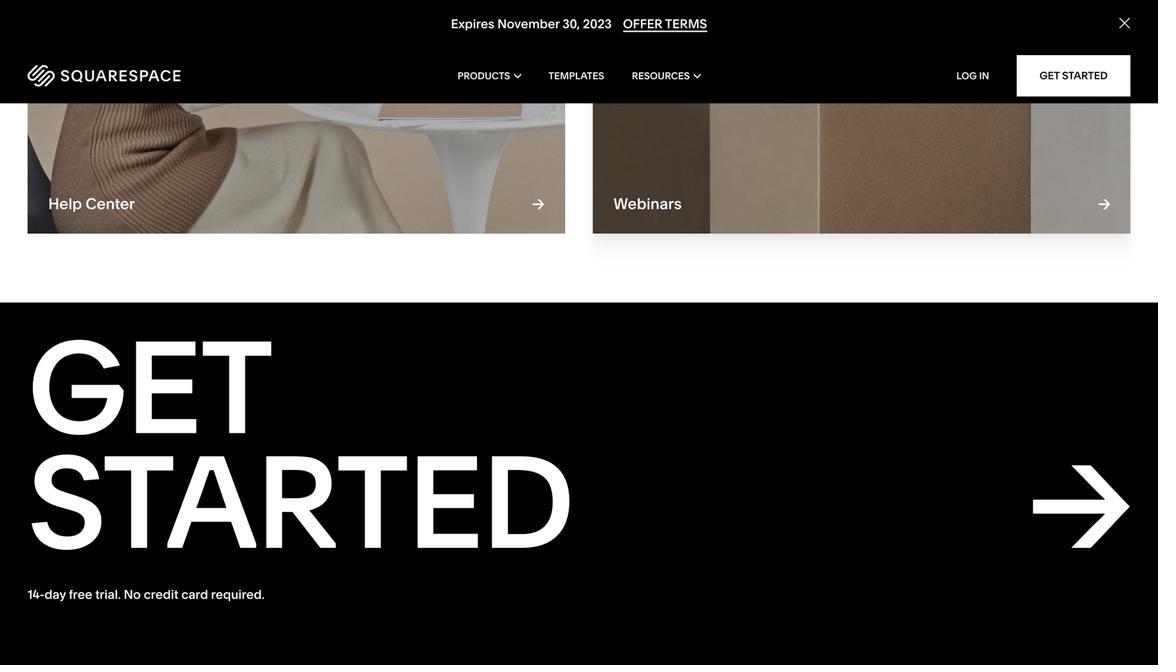 Task type: locate. For each thing, give the bounding box(es) containing it.
0 vertical spatial get
[[1040, 69, 1060, 82]]

help center
[[48, 195, 135, 213]]

terms
[[665, 16, 708, 32]]

30,
[[563, 16, 580, 32]]

0 horizontal spatial get
[[28, 309, 268, 466]]

trial.
[[95, 587, 121, 603]]

offer terms link
[[623, 16, 708, 32]]

started
[[28, 424, 573, 581]]

offer
[[623, 16, 663, 32]]

card
[[181, 587, 208, 603]]

november
[[498, 16, 560, 32]]

in
[[980, 70, 990, 82]]

squarespace logo link
[[28, 65, 248, 87]]

get started 14-day free trial. no credit card required.
[[28, 309, 573, 603]]

get for started
[[1040, 69, 1060, 82]]

1 vertical spatial get
[[28, 309, 268, 466]]

credit
[[144, 587, 179, 603]]

get
[[1040, 69, 1060, 82], [28, 309, 268, 466]]

resources button
[[632, 48, 701, 103]]

day
[[45, 587, 66, 603]]

log
[[957, 70, 977, 82]]

14-
[[28, 587, 45, 603]]

1 horizontal spatial get
[[1040, 69, 1060, 82]]

get started link
[[28, 309, 1131, 581]]

expires november 30, 2023
[[451, 16, 612, 32]]

templates
[[549, 70, 605, 82]]

products button
[[458, 48, 521, 103]]

log             in
[[957, 70, 990, 82]]

get started
[[1040, 69, 1108, 82]]

resources
[[632, 70, 690, 82]]

help
[[48, 195, 82, 213]]

get inside get started 14-day free trial. no credit card required.
[[28, 309, 268, 466]]



Task type: describe. For each thing, give the bounding box(es) containing it.
offer terms
[[623, 16, 708, 32]]

no
[[124, 587, 141, 603]]

webinars link
[[593, 0, 1131, 234]]

help center link
[[28, 0, 566, 234]]

free
[[69, 587, 92, 603]]

webinars
[[614, 195, 682, 213]]

get for started
[[28, 309, 268, 466]]

products
[[458, 70, 510, 82]]

2023
[[583, 16, 612, 32]]

expires
[[451, 16, 495, 32]]

templates link
[[549, 48, 605, 103]]

started
[[1063, 69, 1108, 82]]

squarespace logo image
[[28, 65, 181, 87]]

log             in link
[[957, 70, 990, 82]]

required.
[[211, 587, 265, 603]]

center
[[86, 195, 135, 213]]

get started link
[[1017, 55, 1131, 97]]



Task type: vqa. For each thing, say whether or not it's contained in the screenshot.
(
no



